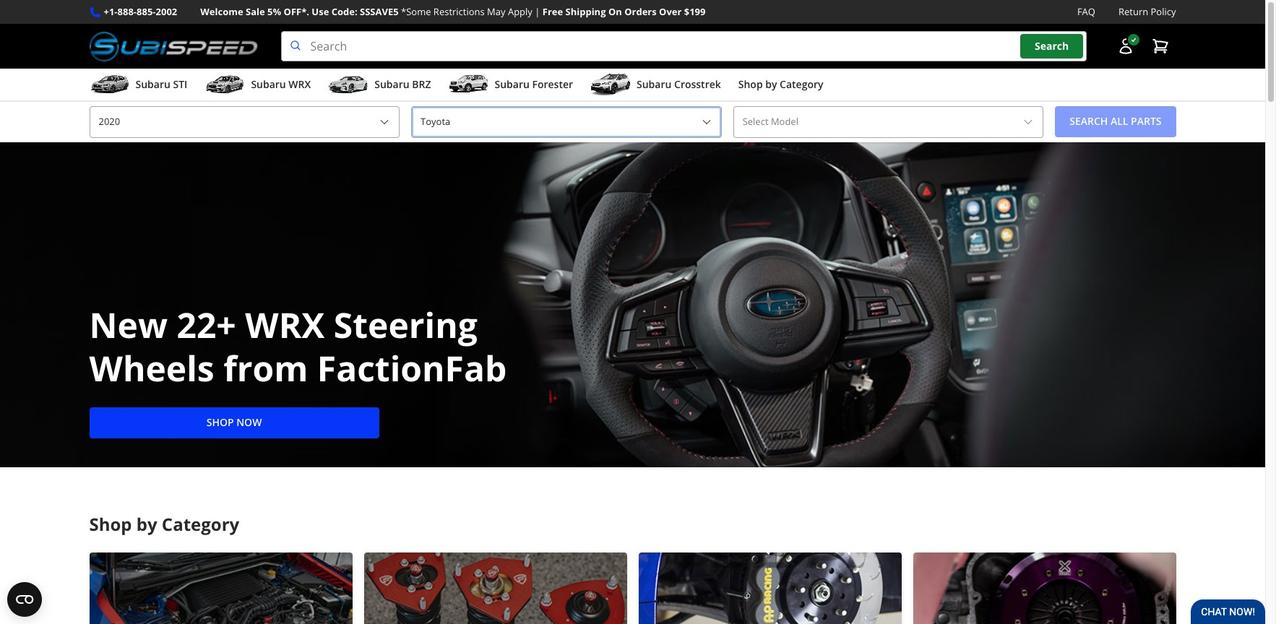 Task type: vqa. For each thing, say whether or not it's contained in the screenshot.
'Subaru Crosstrek' dropdown button
yes



Task type: locate. For each thing, give the bounding box(es) containing it.
on
[[609, 5, 622, 18]]

subaru left the sti
[[136, 77, 171, 91]]

2 subaru from the left
[[251, 77, 286, 91]]

category inside dropdown button
[[780, 77, 824, 91]]

0 horizontal spatial shop by category
[[89, 512, 239, 536]]

subaru crosstrek button
[[591, 72, 721, 101]]

885-
[[137, 5, 156, 18]]

subispeed logo image
[[89, 31, 258, 62]]

apply
[[508, 5, 533, 18]]

0 horizontal spatial by
[[136, 512, 157, 536]]

sssave5
[[360, 5, 399, 18]]

new
[[89, 301, 168, 348]]

over
[[659, 5, 682, 18]]

steering wheel image
[[0, 142, 1266, 468]]

search button
[[1021, 34, 1084, 58]]

subaru left forester
[[495, 77, 530, 91]]

0 horizontal spatial shop
[[89, 512, 132, 536]]

0 vertical spatial by
[[766, 77, 778, 91]]

a subaru sti thumbnail image image
[[89, 74, 130, 96]]

Select Model button
[[734, 106, 1044, 138]]

3 subaru from the left
[[375, 77, 410, 91]]

0 vertical spatial shop
[[739, 77, 763, 91]]

shop
[[739, 77, 763, 91], [89, 512, 132, 536]]

subaru sti button
[[89, 72, 188, 101]]

wrx
[[289, 77, 311, 91], [245, 301, 325, 348]]

subaru forester button
[[449, 72, 573, 101]]

4 subaru from the left
[[495, 77, 530, 91]]

1 horizontal spatial category
[[780, 77, 824, 91]]

subaru sti
[[136, 77, 188, 91]]

welcome sale 5% off*. use code: sssave5
[[200, 5, 399, 18]]

1 vertical spatial wrx
[[245, 301, 325, 348]]

from
[[224, 345, 308, 392]]

Select Make button
[[411, 106, 722, 138]]

subaru for subaru brz
[[375, 77, 410, 91]]

by
[[766, 77, 778, 91], [136, 512, 157, 536]]

2002
[[156, 5, 177, 18]]

1 horizontal spatial shop
[[739, 77, 763, 91]]

faq link
[[1078, 4, 1096, 20]]

category
[[780, 77, 824, 91], [162, 512, 239, 536]]

*some restrictions may apply | free shipping on orders over $199
[[401, 5, 706, 18]]

0 vertical spatial wrx
[[289, 77, 311, 91]]

0 vertical spatial shop by category
[[739, 77, 824, 91]]

shop by category button
[[739, 72, 824, 101]]

by inside dropdown button
[[766, 77, 778, 91]]

subaru wrx
[[251, 77, 311, 91]]

may
[[487, 5, 506, 18]]

select model image
[[1023, 116, 1035, 128]]

orders
[[625, 5, 657, 18]]

Select Year button
[[89, 106, 400, 138]]

5 subaru from the left
[[637, 77, 672, 91]]

1 vertical spatial shop by category
[[89, 512, 239, 536]]

subaru inside 'dropdown button'
[[495, 77, 530, 91]]

wrx inside 'new 22+ wrx steering wheels from factionfab'
[[245, 301, 325, 348]]

search
[[1035, 39, 1070, 53]]

1 vertical spatial category
[[162, 512, 239, 536]]

use
[[312, 5, 329, 18]]

sti
[[173, 77, 188, 91]]

now
[[237, 416, 262, 429]]

subaru right a subaru wrx thumbnail image at top left
[[251, 77, 286, 91]]

button image
[[1117, 38, 1135, 55]]

subaru brz
[[375, 77, 431, 91]]

subaru left crosstrek
[[637, 77, 672, 91]]

0 horizontal spatial category
[[162, 512, 239, 536]]

shop by category
[[739, 77, 824, 91], [89, 512, 239, 536]]

code:
[[332, 5, 358, 18]]

a subaru crosstrek thumbnail image image
[[591, 74, 631, 96]]

a subaru forester thumbnail image image
[[449, 74, 489, 96]]

subaru for subaru crosstrek
[[637, 77, 672, 91]]

1 horizontal spatial by
[[766, 77, 778, 91]]

forester
[[533, 77, 573, 91]]

steering
[[334, 301, 478, 348]]

subaru left brz
[[375, 77, 410, 91]]

1 subaru from the left
[[136, 77, 171, 91]]

1 vertical spatial by
[[136, 512, 157, 536]]

|
[[535, 5, 540, 18]]

a subaru wrx thumbnail image image
[[205, 74, 245, 96]]

free
[[543, 5, 563, 18]]

return policy link
[[1119, 4, 1177, 20]]

0 vertical spatial category
[[780, 77, 824, 91]]

22+
[[177, 301, 236, 348]]

subaru
[[136, 77, 171, 91], [251, 77, 286, 91], [375, 77, 410, 91], [495, 77, 530, 91], [637, 77, 672, 91]]



Task type: describe. For each thing, give the bounding box(es) containing it.
subaru crosstrek
[[637, 77, 721, 91]]

shop now
[[207, 416, 262, 429]]

*some
[[401, 5, 431, 18]]

wrx inside dropdown button
[[289, 77, 311, 91]]

shop now link
[[89, 408, 379, 439]]

$199
[[685, 5, 706, 18]]

subaru for subaru forester
[[495, 77, 530, 91]]

1 horizontal spatial shop by category
[[739, 77, 824, 91]]

policy
[[1151, 5, 1177, 18]]

brz
[[412, 77, 431, 91]]

wheels
[[89, 345, 215, 392]]

subaru brz button
[[328, 72, 431, 101]]

factionfab
[[317, 345, 507, 392]]

restrictions
[[434, 5, 485, 18]]

return policy
[[1119, 5, 1177, 18]]

+1-
[[104, 5, 118, 18]]

select make image
[[701, 116, 713, 128]]

drivetrain image
[[914, 553, 1177, 625]]

open widget image
[[7, 583, 42, 617]]

shop inside dropdown button
[[739, 77, 763, 91]]

suspension image
[[364, 553, 627, 625]]

+1-888-885-2002
[[104, 5, 177, 18]]

crosstrek
[[675, 77, 721, 91]]

subaru for subaru wrx
[[251, 77, 286, 91]]

off*.
[[284, 5, 309, 18]]

sale
[[246, 5, 265, 18]]

1 vertical spatial shop
[[89, 512, 132, 536]]

select year image
[[379, 116, 391, 128]]

welcome
[[200, 5, 243, 18]]

subaru forester
[[495, 77, 573, 91]]

+1-888-885-2002 link
[[104, 4, 177, 20]]

search input field
[[281, 31, 1087, 62]]

a subaru brz thumbnail image image
[[328, 74, 369, 96]]

return
[[1119, 5, 1149, 18]]

888-
[[118, 5, 137, 18]]

subaru for subaru sti
[[136, 77, 171, 91]]

subaru wrx button
[[205, 72, 311, 101]]

engine image
[[89, 553, 352, 625]]

shop
[[207, 416, 234, 429]]

new 22+ wrx steering wheels from factionfab
[[89, 301, 507, 392]]

brakes image
[[639, 553, 902, 625]]

faq
[[1078, 5, 1096, 18]]

shipping
[[566, 5, 606, 18]]

5%
[[268, 5, 281, 18]]



